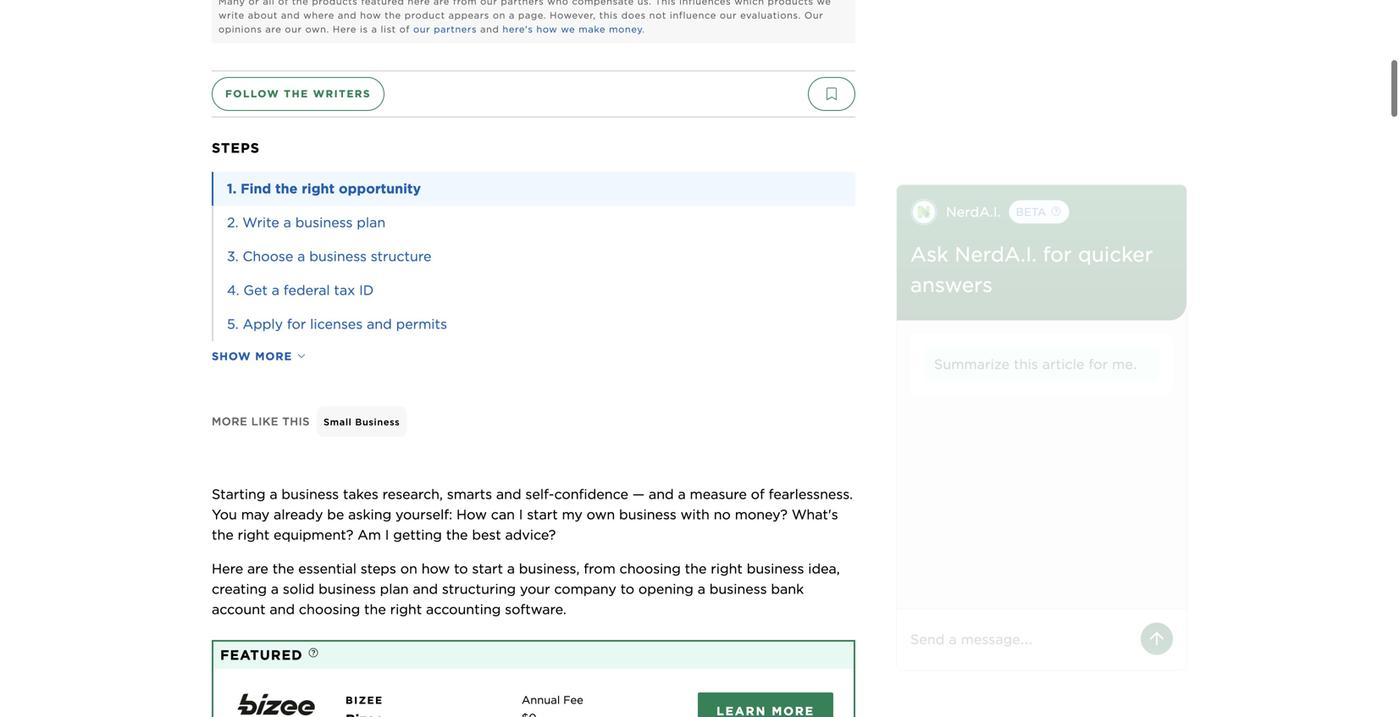 Task type: vqa. For each thing, say whether or not it's contained in the screenshot.
Does
yes



Task type: locate. For each thing, give the bounding box(es) containing it.
2 vertical spatial are
[[247, 561, 269, 577]]

and up 'accounting'
[[413, 581, 438, 598]]

yourself:
[[396, 507, 453, 523]]

and right —
[[649, 486, 674, 503]]

are up product at the left top of page
[[434, 0, 450, 7]]

1 vertical spatial on
[[401, 561, 418, 577]]

how
[[360, 10, 382, 21], [537, 24, 558, 35], [422, 561, 450, 577]]

for for quicker
[[1044, 242, 1073, 267]]

annual
[[522, 694, 560, 707]]

0 vertical spatial partners
[[501, 0, 544, 7]]

how down getting on the bottom of the page
[[422, 561, 450, 577]]

list
[[381, 24, 396, 35]]

the down steps
[[364, 602, 386, 618]]

1. find the right opportunity
[[227, 180, 421, 197]]

1 vertical spatial we
[[561, 24, 576, 35]]

structuring
[[442, 581, 516, 598]]

2 vertical spatial of
[[751, 486, 765, 503]]

1 vertical spatial from
[[584, 561, 616, 577]]

1 horizontal spatial this
[[1014, 356, 1039, 373]]

Message Entry text field
[[911, 630, 1128, 650]]

are up the creating
[[247, 561, 269, 577]]

this inside button
[[1014, 356, 1039, 373]]

this
[[600, 10, 618, 21], [1014, 356, 1039, 373]]

0 horizontal spatial how
[[360, 10, 382, 21]]

a left solid
[[271, 581, 279, 598]]

for inside 'ask nerda.i. for quicker answers'
[[1044, 242, 1073, 267]]

2.
[[227, 214, 239, 231]]

business left the bank
[[710, 581, 767, 598]]

a right write
[[284, 214, 291, 231]]

here up the creating
[[212, 561, 243, 577]]

1 vertical spatial nerda.i.
[[955, 242, 1037, 267]]

a
[[509, 10, 515, 21], [372, 24, 378, 35], [284, 214, 291, 231], [298, 248, 305, 265], [272, 282, 280, 299], [270, 486, 278, 503], [678, 486, 686, 503], [507, 561, 515, 577], [271, 581, 279, 598], [698, 581, 706, 598]]

0 vertical spatial start
[[527, 507, 558, 523]]

1 horizontal spatial on
[[493, 10, 506, 21]]

more
[[212, 415, 248, 428]]

more
[[255, 350, 292, 363]]

from up 'appears'
[[453, 0, 477, 7]]

1 horizontal spatial i
[[519, 507, 523, 523]]

for left me.
[[1089, 356, 1109, 373]]

a right choose
[[298, 248, 305, 265]]

are
[[434, 0, 450, 7], [266, 24, 282, 35], [247, 561, 269, 577]]

how inside many or all of the products featured here are from our partners who compensate us. this influences which products we write about and where and how the product appears on a page. however, this does not influence our evaluations. our opinions are our own. here is a list of
[[360, 10, 382, 21]]

here inside here are the essential steps on how to start a business, from choosing the right business idea, creating a solid business plan and structuring your company to opening a business bank account and choosing the right accounting software.
[[212, 561, 243, 577]]

1 horizontal spatial for
[[1044, 242, 1073, 267]]

1 horizontal spatial start
[[527, 507, 558, 523]]

plan down opportunity
[[357, 214, 386, 231]]

0 horizontal spatial here
[[212, 561, 243, 577]]

influences
[[680, 0, 732, 7]]

1 vertical spatial how
[[537, 24, 558, 35]]

1 vertical spatial plan
[[380, 581, 409, 598]]

equipment?
[[274, 527, 354, 544]]

0 vertical spatial we
[[817, 0, 832, 7]]

start down self-
[[527, 507, 558, 523]]

best
[[472, 527, 501, 544]]

plan down steps
[[380, 581, 409, 598]]

right down may
[[238, 527, 270, 544]]

here left is
[[333, 24, 357, 35]]

partners down 'appears'
[[434, 24, 477, 35]]

creating
[[212, 581, 267, 598]]

0 vertical spatial how
[[360, 10, 382, 21]]

0 horizontal spatial start
[[472, 561, 503, 577]]

0 vertical spatial from
[[453, 0, 477, 7]]

the up solid
[[273, 561, 294, 577]]

1 vertical spatial are
[[266, 24, 282, 35]]

1 horizontal spatial how
[[422, 561, 450, 577]]

fearlessness.
[[769, 486, 853, 503]]

here inside many or all of the products featured here are from our partners who compensate us. this influences which products we write about and where and how the product appears on a page. however, this does not influence our evaluations. our opinions are our own. here is a list of
[[333, 24, 357, 35]]

a right 'get'
[[272, 282, 280, 299]]

small
[[324, 417, 352, 428]]

annual fee
[[522, 694, 584, 707]]

and right about
[[281, 10, 300, 21]]

your
[[520, 581, 550, 598]]

our down product at the left top of page
[[414, 24, 431, 35]]

0 vertical spatial to
[[454, 561, 468, 577]]

2 vertical spatial for
[[1089, 356, 1109, 373]]

0 vertical spatial of
[[278, 0, 289, 7]]

1 horizontal spatial to
[[621, 581, 635, 598]]

business,
[[519, 561, 580, 577]]

1 vertical spatial here
[[212, 561, 243, 577]]

we up our
[[817, 0, 832, 7]]

we inside many or all of the products featured here are from our partners who compensate us. this influences which products we write about and where and how the product appears on a page. however, this does not influence our evaluations. our opinions are our own. here is a list of
[[817, 0, 832, 7]]

already
[[274, 507, 323, 523]]

show more
[[212, 350, 296, 363]]

from
[[453, 0, 477, 7], [584, 561, 616, 577]]

1 horizontal spatial here
[[333, 24, 357, 35]]

2 vertical spatial how
[[422, 561, 450, 577]]

can
[[491, 507, 515, 523]]

a inside 3. choose a business structure link
[[298, 248, 305, 265]]

choosing
[[620, 561, 681, 577], [299, 602, 360, 618]]

0 horizontal spatial of
[[278, 0, 289, 7]]

nerda.i.
[[947, 204, 1001, 220], [955, 242, 1037, 267]]

with
[[681, 507, 710, 523]]

quicker
[[1079, 242, 1154, 267]]

partners
[[501, 0, 544, 7], [434, 24, 477, 35]]

our
[[805, 10, 824, 21]]

business down 'essential'
[[319, 581, 376, 598]]

compensate
[[572, 0, 634, 7]]

on right steps
[[401, 561, 418, 577]]

smarts
[[447, 486, 492, 503]]

0 horizontal spatial choosing
[[299, 602, 360, 618]]

of right all
[[278, 0, 289, 7]]

.
[[643, 24, 646, 35]]

featured image
[[295, 637, 332, 674]]

0 horizontal spatial this
[[600, 10, 618, 21]]

this inside many or all of the products featured here are from our partners who compensate us. this influences which products we write about and where and how the product appears on a page. however, this does not influence our evaluations. our opinions are our own. here is a list of
[[600, 10, 618, 21]]

where
[[304, 10, 335, 21]]

from up company
[[584, 561, 616, 577]]

this down compensate at the left of page
[[600, 10, 618, 21]]

0 vertical spatial plan
[[357, 214, 386, 231]]

here
[[333, 24, 357, 35], [212, 561, 243, 577]]

here are the essential steps on how to start a business, from choosing the right business idea, creating a solid business plan and structuring your company to opening a business bank account and choosing the right accounting software.
[[212, 561, 844, 618]]

getting
[[393, 527, 442, 544]]

0 horizontal spatial to
[[454, 561, 468, 577]]

1 vertical spatial of
[[400, 24, 410, 35]]

more information about beta image
[[1010, 198, 1072, 225]]

0 vertical spatial here
[[333, 24, 357, 35]]

0 horizontal spatial i
[[385, 527, 389, 544]]

be
[[327, 507, 344, 523]]

2 horizontal spatial of
[[751, 486, 765, 503]]

research,
[[383, 486, 443, 503]]

how down "page."
[[537, 24, 558, 35]]

we down however,
[[561, 24, 576, 35]]

1 vertical spatial i
[[385, 527, 389, 544]]

and up can
[[496, 486, 522, 503]]

me.
[[1113, 356, 1138, 373]]

you
[[212, 507, 237, 523]]

like
[[251, 415, 279, 428]]

this left article
[[1014, 356, 1039, 373]]

for right apply
[[287, 316, 306, 333]]

—
[[633, 486, 645, 503]]

1 horizontal spatial products
[[768, 0, 814, 7]]

to up structuring
[[454, 561, 468, 577]]

a up already
[[270, 486, 278, 503]]

to left opening
[[621, 581, 635, 598]]

4. get a federal tax id
[[227, 282, 374, 299]]

choosing up opening
[[620, 561, 681, 577]]

0 horizontal spatial on
[[401, 561, 418, 577]]

1 vertical spatial partners
[[434, 24, 477, 35]]

the down you
[[212, 527, 234, 544]]

0 horizontal spatial products
[[312, 0, 358, 7]]

partners up "page."
[[501, 0, 544, 7]]

am
[[358, 527, 381, 544]]

1 vertical spatial start
[[472, 561, 503, 577]]

i right can
[[519, 507, 523, 523]]

show
[[212, 350, 251, 363]]

a right opening
[[698, 581, 706, 598]]

of right list
[[400, 24, 410, 35]]

structure
[[371, 248, 432, 265]]

takes
[[343, 486, 379, 503]]

start up structuring
[[472, 561, 503, 577]]

right up 2. write a business plan
[[302, 180, 335, 197]]

products up evaluations.
[[768, 0, 814, 7]]

summarize this article for me. button
[[925, 348, 1160, 382]]

this
[[282, 415, 310, 428]]

of up the money?
[[751, 486, 765, 503]]

featured
[[220, 647, 303, 664]]

1 vertical spatial for
[[287, 316, 306, 333]]

0 vertical spatial this
[[600, 10, 618, 21]]

for
[[1044, 242, 1073, 267], [287, 316, 306, 333], [1089, 356, 1109, 373]]

own.
[[306, 24, 330, 35]]

appears
[[449, 10, 490, 21]]

2 horizontal spatial for
[[1089, 356, 1109, 373]]

1 products from the left
[[312, 0, 358, 7]]

on up here's
[[493, 10, 506, 21]]

for down more information about beta image
[[1044, 242, 1073, 267]]

start inside starting a business takes research, smarts and self-confidence — and a measure of fearlessness. you may already be asking yourself: how can i start my own business with no money? what's the right equipment? am i getting the best advice?
[[527, 507, 558, 523]]

choosing down solid
[[299, 602, 360, 618]]

however,
[[550, 10, 596, 21]]

how
[[457, 507, 487, 523]]

1 horizontal spatial of
[[400, 24, 410, 35]]

and
[[281, 10, 300, 21], [338, 10, 357, 21], [481, 24, 500, 35], [367, 316, 392, 333], [496, 486, 522, 503], [649, 486, 674, 503], [413, 581, 438, 598], [270, 602, 295, 618]]

about
[[248, 10, 278, 21]]

does
[[622, 10, 646, 21]]

1 horizontal spatial we
[[817, 0, 832, 7]]

and down solid
[[270, 602, 295, 618]]

business
[[295, 214, 353, 231], [309, 248, 367, 265], [282, 486, 339, 503], [619, 507, 677, 523], [747, 561, 805, 577], [319, 581, 376, 598], [710, 581, 767, 598]]

i
[[519, 507, 523, 523], [385, 527, 389, 544]]

the up where
[[292, 0, 309, 7]]

0 vertical spatial for
[[1044, 242, 1073, 267]]

the up list
[[385, 10, 402, 21]]

1 horizontal spatial partners
[[501, 0, 544, 7]]

1 vertical spatial this
[[1014, 356, 1039, 373]]

business down —
[[619, 507, 677, 523]]

1 horizontal spatial choosing
[[620, 561, 681, 577]]

write
[[219, 10, 245, 21]]

nerda.i. up answers at top right
[[955, 242, 1037, 267]]

no
[[714, 507, 731, 523]]

products up where
[[312, 0, 358, 7]]

of inside starting a business takes research, smarts and self-confidence — and a measure of fearlessness. you may already be asking yourself: how can i start my own business with no money? what's the right equipment? am i getting the best advice?
[[751, 486, 765, 503]]

make
[[579, 24, 606, 35]]

1 horizontal spatial from
[[584, 561, 616, 577]]

our left own.
[[285, 24, 302, 35]]

on
[[493, 10, 506, 21], [401, 561, 418, 577]]

business up 'tax'
[[309, 248, 367, 265]]

0 horizontal spatial from
[[453, 0, 477, 7]]

on inside here are the essential steps on how to start a business, from choosing the right business idea, creating a solid business plan and structuring your company to opening a business bank account and choosing the right accounting software.
[[401, 561, 418, 577]]

the down how
[[446, 527, 468, 544]]

0 vertical spatial on
[[493, 10, 506, 21]]

0 horizontal spatial for
[[287, 316, 306, 333]]

plan
[[357, 214, 386, 231], [380, 581, 409, 598]]

ask
[[911, 242, 949, 267]]

partners inside many or all of the products featured here are from our partners who compensate us. this influences which products we write about and where and how the product appears on a page. however, this does not influence our evaluations. our opinions are our own. here is a list of
[[501, 0, 544, 7]]

i right am
[[385, 527, 389, 544]]

page.
[[519, 10, 547, 21]]

how up is
[[360, 10, 382, 21]]

from inside here are the essential steps on how to start a business, from choosing the right business idea, creating a solid business plan and structuring your company to opening a business bank account and choosing the right accounting software.
[[584, 561, 616, 577]]

are down about
[[266, 24, 282, 35]]

nerda.i. left beta on the right top of the page
[[947, 204, 1001, 220]]

id
[[359, 282, 374, 299]]

business up the bank
[[747, 561, 805, 577]]

2. write a business plan link
[[212, 206, 856, 240]]



Task type: describe. For each thing, give the bounding box(es) containing it.
may
[[241, 507, 270, 523]]

how inside here are the essential steps on how to start a business, from choosing the right business idea, creating a solid business plan and structuring your company to opening a business bank account and choosing the right accounting software.
[[422, 561, 450, 577]]

my
[[562, 507, 583, 523]]

who
[[548, 0, 569, 7]]

or
[[249, 0, 260, 7]]

a up with
[[678, 486, 686, 503]]

solid
[[283, 581, 315, 598]]

accounting
[[426, 602, 501, 618]]

software.
[[505, 602, 567, 618]]

beta
[[1017, 206, 1047, 219]]

is
[[360, 24, 368, 35]]

and down id
[[367, 316, 392, 333]]

0 vertical spatial i
[[519, 507, 523, 523]]

find
[[241, 180, 271, 197]]

steps
[[361, 561, 397, 577]]

0 vertical spatial nerda.i.
[[947, 204, 1001, 220]]

account
[[212, 602, 266, 618]]

influence
[[670, 10, 717, 21]]

many or all of the products featured here are from our partners who compensate us. this influences which products we write about and where and how the product appears on a page. however, this does not influence our evaluations. our opinions are our own. here is a list of
[[219, 0, 832, 35]]

from inside many or all of the products featured here are from our partners who compensate us. this influences which products we write about and where and how the product appears on a page. however, this does not influence our evaluations. our opinions are our own. here is a list of
[[453, 0, 477, 7]]

1.
[[227, 180, 237, 197]]

and down 'appears'
[[481, 24, 500, 35]]

article save button image
[[808, 77, 856, 111]]

what's
[[792, 507, 839, 523]]

company
[[555, 581, 617, 598]]

are inside here are the essential steps on how to start a business, from choosing the right business idea, creating a solid business plan and structuring your company to opening a business bank account and choosing the right accounting software.
[[247, 561, 269, 577]]

3.
[[227, 248, 239, 265]]

answers
[[911, 273, 993, 297]]

for inside button
[[1089, 356, 1109, 373]]

business
[[355, 417, 400, 428]]

evaluations.
[[741, 10, 802, 21]]

bank
[[771, 581, 804, 598]]

plan inside here are the essential steps on how to start a business, from choosing the right business idea, creating a solid business plan and structuring your company to opening a business bank account and choosing the right accounting software.
[[380, 581, 409, 598]]

0 vertical spatial choosing
[[620, 561, 681, 577]]

2. write a business plan
[[227, 214, 386, 231]]

confidence
[[555, 486, 629, 503]]

here's
[[503, 24, 533, 35]]

4.
[[227, 282, 240, 299]]

summarize this article for me.
[[935, 356, 1138, 373]]

for for licenses
[[287, 316, 306, 333]]

product
[[405, 10, 445, 21]]

a inside 2. write a business plan link
[[284, 214, 291, 231]]

apply
[[243, 316, 283, 333]]

2 products from the left
[[768, 0, 814, 7]]

small business link
[[317, 407, 407, 437]]

asking
[[348, 507, 392, 523]]

our partners link
[[414, 24, 477, 35]]

choose
[[243, 248, 294, 265]]

5. apply for licenses and permits link
[[212, 308, 856, 341]]

featured
[[361, 0, 405, 7]]

1 vertical spatial choosing
[[299, 602, 360, 618]]

federal
[[284, 282, 330, 299]]

3. choose a business structure link
[[212, 240, 856, 274]]

business up already
[[282, 486, 339, 503]]

starting a business takes research, smarts and self-confidence — and a measure of fearlessness. you may already be asking yourself: how can i start my own business with no money? what's the right equipment? am i getting the best advice?
[[212, 486, 857, 544]]

nerda.i. inside 'ask nerda.i. for quicker answers'
[[955, 242, 1037, 267]]

start inside here are the essential steps on how to start a business, from choosing the right business idea, creating a solid business plan and structuring your company to opening a business bank account and choosing the right accounting software.
[[472, 561, 503, 577]]

1. find the right opportunity link
[[212, 172, 856, 206]]

permits
[[396, 316, 447, 333]]

get
[[244, 282, 268, 299]]

4. get a federal tax id link
[[212, 274, 856, 308]]

more like this
[[212, 415, 310, 428]]

fee
[[564, 694, 584, 707]]

ask nerda.i. for quicker answers
[[911, 242, 1154, 297]]

steps
[[212, 140, 260, 156]]

business down the 1. find the right opportunity
[[295, 214, 353, 231]]

5. apply for licenses and permits
[[227, 316, 447, 333]]

right inside starting a business takes research, smarts and self-confidence — and a measure of fearlessness. you may already be asking yourself: how can i start my own business with no money? what's the right equipment? am i getting the best advice?
[[238, 527, 270, 544]]

many
[[219, 0, 245, 7]]

idea,
[[809, 561, 840, 577]]

self-
[[526, 486, 555, 503]]

a up structuring
[[507, 561, 515, 577]]

the right find
[[275, 180, 298, 197]]

us.
[[638, 0, 652, 7]]

a inside "4. get a federal tax id" link
[[272, 282, 280, 299]]

small business
[[324, 417, 400, 428]]

bizee image
[[234, 690, 319, 718]]

5.
[[227, 316, 239, 333]]

plan inside 2. write a business plan link
[[357, 214, 386, 231]]

measure
[[690, 486, 747, 503]]

1 vertical spatial to
[[621, 581, 635, 598]]

right down steps
[[390, 602, 422, 618]]

not
[[650, 10, 667, 21]]

2 horizontal spatial how
[[537, 24, 558, 35]]

which
[[735, 0, 765, 7]]

bizee
[[346, 695, 383, 707]]

write
[[243, 214, 279, 231]]

our partners and here's how we make money .
[[414, 24, 646, 35]]

summarize
[[935, 356, 1010, 373]]

right down no at the right of the page
[[711, 561, 743, 577]]

a right is
[[372, 24, 378, 35]]

a up here's
[[509, 10, 515, 21]]

our down which
[[720, 10, 737, 21]]

the up opening
[[685, 561, 707, 577]]

article
[[1043, 356, 1085, 373]]

0 vertical spatial are
[[434, 0, 450, 7]]

advice?
[[505, 527, 556, 544]]

0 horizontal spatial we
[[561, 24, 576, 35]]

our up 'appears'
[[481, 0, 498, 7]]

money
[[609, 24, 643, 35]]

and right where
[[338, 10, 357, 21]]

on inside many or all of the products featured here are from our partners who compensate us. this influences which products we write about and where and how the product appears on a page. however, this does not influence our evaluations. our opinions are our own. here is a list of
[[493, 10, 506, 21]]

3. choose a business structure
[[227, 248, 432, 265]]

0 horizontal spatial partners
[[434, 24, 477, 35]]

show more button
[[212, 348, 307, 365]]

opinions
[[219, 24, 262, 35]]



